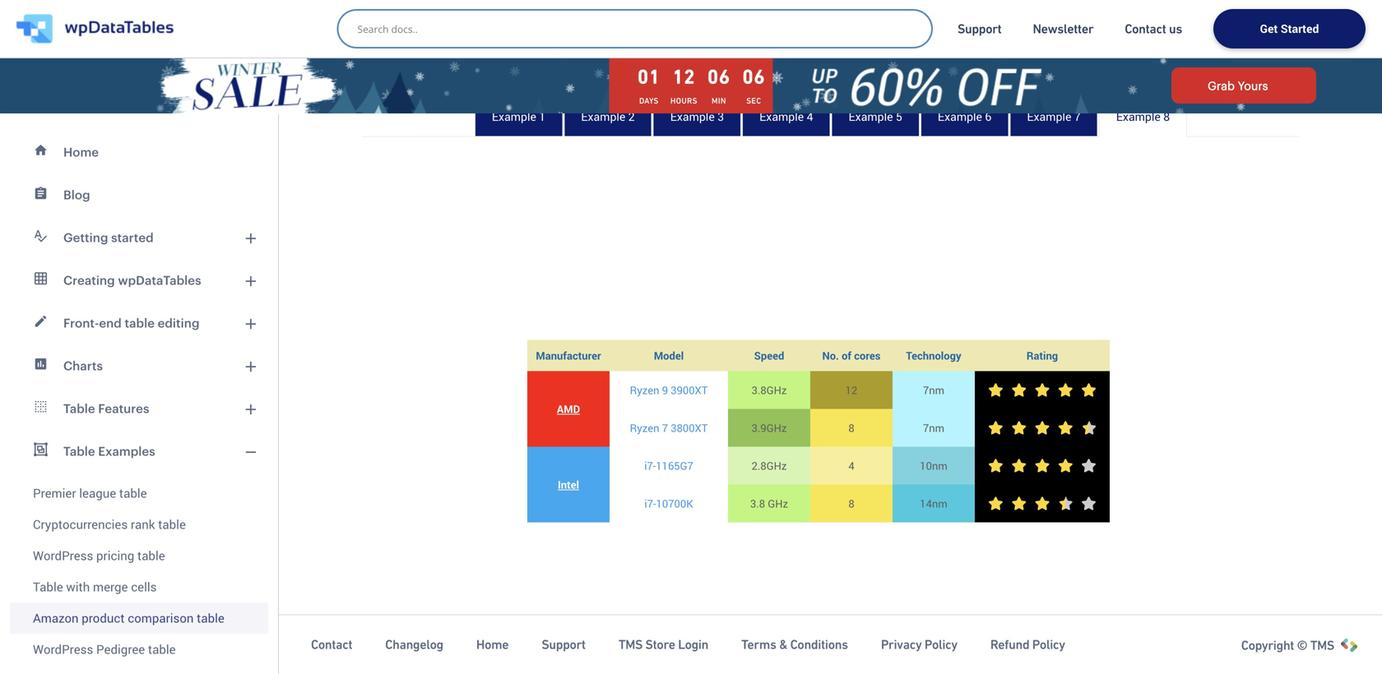 Task type: describe. For each thing, give the bounding box(es) containing it.
amd
[[557, 402, 580, 417]]

1 vertical spatial support link
[[542, 637, 586, 653]]

ryzen for ryzen 9 3900xt
[[630, 383, 659, 398]]

table for front-end table editing
[[125, 316, 155, 330]]

with
[[66, 579, 90, 596]]

started
[[1281, 21, 1319, 36]]

0 horizontal spatial tms
[[619, 638, 643, 653]]

3.8ghz
[[752, 383, 787, 398]]

i7-1165g7 link
[[644, 459, 693, 474]]

charts link
[[10, 345, 268, 388]]

front-
[[63, 316, 99, 330]]

hours
[[671, 96, 698, 106]]

example 6
[[938, 109, 992, 124]]

example 2 link
[[564, 96, 652, 137]]

example for example 2
[[581, 109, 626, 124]]

example for example 8
[[1116, 109, 1161, 124]]

2 7nm from the top
[[923, 421, 945, 436]]

©
[[1297, 639, 1308, 653]]

1 vertical spatial home
[[476, 638, 509, 653]]

tms store login link
[[619, 637, 709, 653]]

table for table features
[[63, 402, 95, 416]]

example 7 link
[[1010, 96, 1098, 137]]

cores
[[854, 348, 881, 363]]

4 inside "link"
[[807, 109, 813, 124]]

wordpress for wordpress pricing table
[[33, 548, 93, 564]]

premier
[[33, 485, 76, 502]]

copyright
[[1241, 639, 1294, 653]]

amazon product comparison table
[[33, 610, 224, 627]]

wordpress pedigree table link
[[10, 634, 268, 666]]

product
[[82, 610, 125, 627]]

started
[[111, 230, 154, 245]]

blog link
[[10, 174, 268, 216]]

amazon product comparison table link
[[10, 603, 268, 634]]

example 6 link
[[921, 96, 1009, 137]]

table for cryptocurrencies rank table
[[158, 516, 186, 533]]

example 5 link
[[831, 96, 920, 137]]

get
[[1260, 21, 1278, 36]]

2
[[628, 109, 635, 124]]

ryzen 9 3900xt link
[[630, 383, 708, 398]]

&
[[779, 638, 788, 653]]

i7-1165g7
[[644, 459, 693, 474]]

6
[[985, 109, 992, 124]]

1 horizontal spatial support link
[[958, 21, 1002, 37]]

refund policy link
[[991, 637, 1065, 653]]

cryptocurrencies rank table
[[33, 516, 186, 533]]

0 vertical spatial home link
[[10, 131, 268, 174]]

example for example 5
[[849, 109, 893, 124]]

example for example 1
[[492, 109, 536, 124]]

privacy policy
[[881, 638, 958, 653]]

merge
[[93, 579, 128, 596]]

3900xt
[[671, 383, 708, 398]]

cryptocurrencies
[[33, 516, 128, 533]]

1165g7
[[656, 459, 693, 474]]

2.8ghz
[[752, 459, 787, 474]]

example 4
[[760, 109, 813, 124]]

table features
[[63, 402, 149, 416]]

premier league table link
[[10, 473, 268, 509]]

newsletter
[[1033, 21, 1094, 36]]

tms store login
[[619, 638, 709, 653]]

ryzen 7 3800xt
[[630, 421, 708, 436]]

example 1
[[492, 109, 546, 124]]

table with merge cells link
[[10, 572, 268, 603]]

ghz
[[768, 497, 788, 511]]

pricing
[[96, 548, 134, 564]]

example 2
[[581, 109, 635, 124]]

intel
[[558, 478, 579, 492]]

Search input search field
[[357, 17, 921, 40]]

0 horizontal spatial support
[[542, 638, 586, 653]]

table examples
[[63, 444, 155, 459]]

refund
[[991, 638, 1030, 653]]

policy for refund policy
[[1032, 638, 1065, 653]]

7 for ryzen
[[662, 421, 668, 436]]

Search form search field
[[357, 17, 921, 40]]

charts
[[63, 359, 103, 373]]

creating wpdatatables link
[[10, 259, 268, 302]]

blog
[[63, 188, 90, 202]]

example for example 6
[[938, 109, 982, 124]]

yours
[[1238, 79, 1268, 92]]

0 horizontal spatial 12
[[673, 65, 695, 88]]

example for example 3
[[670, 109, 715, 124]]

3
[[718, 109, 724, 124]]

sec
[[746, 96, 761, 106]]

front-end table editing link
[[10, 302, 268, 345]]

1 horizontal spatial 12
[[846, 383, 858, 398]]

contact us
[[1125, 21, 1182, 36]]

cryptocurrencies rank table link
[[10, 509, 268, 541]]

2 06 from the left
[[743, 65, 765, 88]]

table for table with merge cells
[[33, 579, 63, 596]]

terms
[[741, 638, 776, 653]]

14nm
[[920, 497, 948, 511]]

newsletter link
[[1033, 21, 1094, 37]]

table for premier league table
[[119, 485, 147, 502]]

technology
[[906, 348, 962, 363]]

comparison
[[370, 9, 457, 28]]

3.9ghz
[[752, 421, 787, 436]]

no.
[[822, 348, 839, 363]]

table for wordpress pricing table
[[137, 548, 165, 564]]

get started
[[1260, 21, 1319, 36]]

terms & conditions
[[741, 638, 848, 653]]



Task type: locate. For each thing, give the bounding box(es) containing it.
manufacturer
[[536, 348, 601, 363]]

changelog
[[385, 638, 443, 653]]

features
[[98, 402, 149, 416]]

premier league table
[[33, 485, 147, 502]]

ryzen left '3800xt'
[[630, 421, 659, 436]]

login
[[678, 638, 709, 653]]

speed
[[754, 348, 784, 363]]

wordpress up with
[[33, 548, 93, 564]]

policy
[[925, 638, 958, 653], [1032, 638, 1065, 653]]

0 vertical spatial wordpress
[[33, 548, 93, 564]]

7 left example 8
[[1074, 109, 1081, 124]]

policy right privacy
[[925, 638, 958, 653]]

get started link
[[1214, 9, 1366, 49]]

policy right refund
[[1032, 638, 1065, 653]]

7 left '3800xt'
[[662, 421, 668, 436]]

wpdatatables - tables and charts manager wordpress plugin image
[[16, 14, 174, 44]]

2 policy from the left
[[1032, 638, 1065, 653]]

0 horizontal spatial contact
[[311, 638, 352, 653]]

7 example from the left
[[1027, 109, 1072, 124]]

0 horizontal spatial home link
[[10, 131, 268, 174]]

comparison
[[128, 610, 194, 627]]

table up cells
[[137, 548, 165, 564]]

support
[[958, 21, 1002, 36], [542, 638, 586, 653]]

4 example from the left
[[760, 109, 804, 124]]

example 4 link
[[742, 96, 831, 137]]

example 7
[[1027, 109, 1081, 124]]

changelog link
[[385, 637, 443, 653]]

3800xt
[[671, 421, 708, 436]]

0 vertical spatial home
[[63, 145, 99, 159]]

i7-10700k link
[[645, 497, 693, 511]]

0 horizontal spatial 06
[[708, 65, 730, 88]]

1 example from the left
[[492, 109, 536, 124]]

table right the 'comparison'
[[197, 610, 224, 627]]

example 3
[[670, 109, 724, 124]]

of
[[842, 348, 852, 363]]

editing
[[158, 316, 200, 330]]

privacy policy link
[[881, 637, 958, 653]]

1 vertical spatial home link
[[476, 637, 509, 653]]

home
[[63, 145, 99, 159], [476, 638, 509, 653]]

3 example from the left
[[670, 109, 715, 124]]

2 vertical spatial 8
[[849, 497, 855, 511]]

1 06 from the left
[[708, 65, 730, 88]]

policy for privacy policy
[[925, 638, 958, 653]]

1 horizontal spatial home
[[476, 638, 509, 653]]

home link up the "blog"
[[10, 131, 268, 174]]

1 ryzen from the top
[[630, 383, 659, 398]]

table left with
[[33, 579, 63, 596]]

1 7nm from the top
[[923, 383, 945, 398]]

table right 'end'
[[125, 316, 155, 330]]

1 vertical spatial 7nm
[[923, 421, 945, 436]]

0 vertical spatial support
[[958, 21, 1002, 36]]

1 horizontal spatial 7
[[1074, 109, 1081, 124]]

1 vertical spatial 8
[[849, 421, 855, 436]]

5 example from the left
[[849, 109, 893, 124]]

tables
[[461, 9, 505, 28]]

6 example from the left
[[938, 109, 982, 124]]

example
[[492, 109, 536, 124], [581, 109, 626, 124], [670, 109, 715, 124], [760, 109, 804, 124], [849, 109, 893, 124], [938, 109, 982, 124], [1027, 109, 1072, 124], [1116, 109, 1161, 124]]

wordpress pricing table link
[[10, 541, 268, 572]]

table down charts
[[63, 402, 95, 416]]

example 5
[[849, 109, 903, 124]]

0 vertical spatial 8
[[1164, 109, 1170, 124]]

privacy
[[881, 638, 922, 653]]

0 horizontal spatial 7
[[662, 421, 668, 436]]

1 horizontal spatial contact
[[1125, 21, 1166, 36]]

06 up sec on the right of page
[[743, 65, 765, 88]]

getting
[[63, 230, 108, 245]]

i7- for 10700k
[[645, 497, 656, 511]]

comparison tables
[[370, 9, 505, 28]]

7
[[1074, 109, 1081, 124], [662, 421, 668, 436]]

min
[[712, 96, 726, 106]]

5
[[896, 109, 903, 124]]

cells
[[131, 579, 157, 596]]

0 vertical spatial contact
[[1125, 21, 1166, 36]]

1 i7- from the top
[[644, 459, 656, 474]]

examples
[[98, 444, 155, 459]]

example for example 4
[[760, 109, 804, 124]]

0 vertical spatial 7nm
[[923, 383, 945, 398]]

creating
[[63, 273, 115, 288]]

2 example from the left
[[581, 109, 626, 124]]

home up the "blog"
[[63, 145, 99, 159]]

1 vertical spatial 12
[[846, 383, 858, 398]]

i7- down i7-1165g7 at the bottom of page
[[645, 497, 656, 511]]

table inside "link"
[[119, 485, 147, 502]]

table inside 'link'
[[197, 610, 224, 627]]

contact for contact us
[[1125, 21, 1166, 36]]

8 for 14nm
[[849, 497, 855, 511]]

getting started link
[[10, 216, 268, 259]]

1 horizontal spatial tms
[[1310, 639, 1335, 653]]

wordpress for wordpress pedigree table
[[33, 641, 93, 658]]

example 8
[[1116, 109, 1170, 124]]

days
[[639, 96, 659, 106]]

i7-
[[644, 459, 656, 474], [645, 497, 656, 511]]

ryzen left 9
[[630, 383, 659, 398]]

tms right ©
[[1310, 639, 1335, 653]]

0 horizontal spatial 4
[[807, 109, 813, 124]]

table up the cryptocurrencies rank table link
[[119, 485, 147, 502]]

table right the "rank"
[[158, 516, 186, 533]]

12
[[673, 65, 695, 88], [846, 383, 858, 398]]

3.8 ghz
[[750, 497, 788, 511]]

8 example from the left
[[1116, 109, 1161, 124]]

home link
[[10, 131, 268, 174], [476, 637, 509, 653]]

0 horizontal spatial policy
[[925, 638, 958, 653]]

table inside table examples link
[[63, 444, 95, 459]]

ryzen for ryzen 7 3800xt
[[630, 421, 659, 436]]

table up premier league table
[[63, 444, 95, 459]]

2 i7- from the top
[[645, 497, 656, 511]]

grab yours
[[1208, 79, 1268, 92]]

1 horizontal spatial 06
[[743, 65, 765, 88]]

table for table examples
[[63, 444, 95, 459]]

0 horizontal spatial support link
[[542, 637, 586, 653]]

7nm up 10nm
[[923, 421, 945, 436]]

wordpress pricing table
[[33, 548, 165, 564]]

home link right changelog
[[476, 637, 509, 653]]

i7- for 1165g7
[[644, 459, 656, 474]]

example 3 link
[[653, 96, 741, 137]]

rating
[[1027, 348, 1058, 363]]

grab
[[1208, 79, 1235, 92]]

example for example 7
[[1027, 109, 1072, 124]]

no. of cores
[[822, 348, 881, 363]]

0 horizontal spatial home
[[63, 145, 99, 159]]

us
[[1169, 21, 1182, 36]]

1 vertical spatial contact
[[311, 638, 352, 653]]

8 for 7nm
[[849, 421, 855, 436]]

1 vertical spatial 7
[[662, 421, 668, 436]]

4 right 2.8ghz
[[849, 459, 855, 474]]

wordpress pedigree table
[[33, 641, 176, 658]]

table for wordpress pedigree table
[[148, 641, 176, 658]]

0 vertical spatial 4
[[807, 109, 813, 124]]

0 vertical spatial support link
[[958, 21, 1002, 37]]

1 horizontal spatial policy
[[1032, 638, 1065, 653]]

7nm down technology
[[923, 383, 945, 398]]

0 vertical spatial table
[[63, 402, 95, 416]]

1 horizontal spatial support
[[958, 21, 1002, 36]]

3.8
[[750, 497, 765, 511]]

1 vertical spatial 4
[[849, 459, 855, 474]]

1
[[539, 109, 546, 124]]

1 horizontal spatial 4
[[849, 459, 855, 474]]

rank
[[131, 516, 155, 533]]

0 vertical spatial i7-
[[644, 459, 656, 474]]

refund policy
[[991, 638, 1065, 653]]

i7-10700k
[[645, 497, 693, 511]]

12 down 'no. of cores'
[[846, 383, 858, 398]]

01
[[638, 65, 661, 88]]

1 wordpress from the top
[[33, 548, 93, 564]]

2 ryzen from the top
[[630, 421, 659, 436]]

home right changelog
[[476, 638, 509, 653]]

1 vertical spatial support
[[542, 638, 586, 653]]

12 up the hours
[[673, 65, 695, 88]]

creating wpdatatables
[[63, 273, 201, 288]]

1 vertical spatial wordpress
[[33, 641, 93, 658]]

table with merge cells
[[33, 579, 157, 596]]

7 for example
[[1074, 109, 1081, 124]]

2 wordpress from the top
[[33, 641, 93, 658]]

1 vertical spatial i7-
[[645, 497, 656, 511]]

2 vertical spatial table
[[33, 579, 63, 596]]

i7- down ryzen 7 3800xt
[[644, 459, 656, 474]]

06 up min
[[708, 65, 730, 88]]

1 policy from the left
[[925, 638, 958, 653]]

4
[[807, 109, 813, 124], [849, 459, 855, 474]]

ryzen 7 3800xt link
[[630, 421, 708, 436]]

table inside table with merge cells link
[[33, 579, 63, 596]]

wordpress down the 'amazon'
[[33, 641, 93, 658]]

ryzen 9 3900xt
[[630, 383, 708, 398]]

4 left example 5
[[807, 109, 813, 124]]

0 vertical spatial 7
[[1074, 109, 1081, 124]]

table down the 'comparison'
[[148, 641, 176, 658]]

1 horizontal spatial home link
[[476, 637, 509, 653]]

grab yours link
[[1172, 67, 1317, 104]]

0 vertical spatial 12
[[673, 65, 695, 88]]

1 vertical spatial table
[[63, 444, 95, 459]]

06
[[708, 65, 730, 88], [743, 65, 765, 88]]

1 vertical spatial ryzen
[[630, 421, 659, 436]]

tms left store
[[619, 638, 643, 653]]

example inside "link"
[[760, 109, 804, 124]]

table inside "link"
[[63, 402, 95, 416]]

0 vertical spatial ryzen
[[630, 383, 659, 398]]

ryzen
[[630, 383, 659, 398], [630, 421, 659, 436]]

contact for contact
[[311, 638, 352, 653]]

table
[[63, 402, 95, 416], [63, 444, 95, 459], [33, 579, 63, 596]]



Task type: vqa. For each thing, say whether or not it's contained in the screenshot.
"table"
yes



